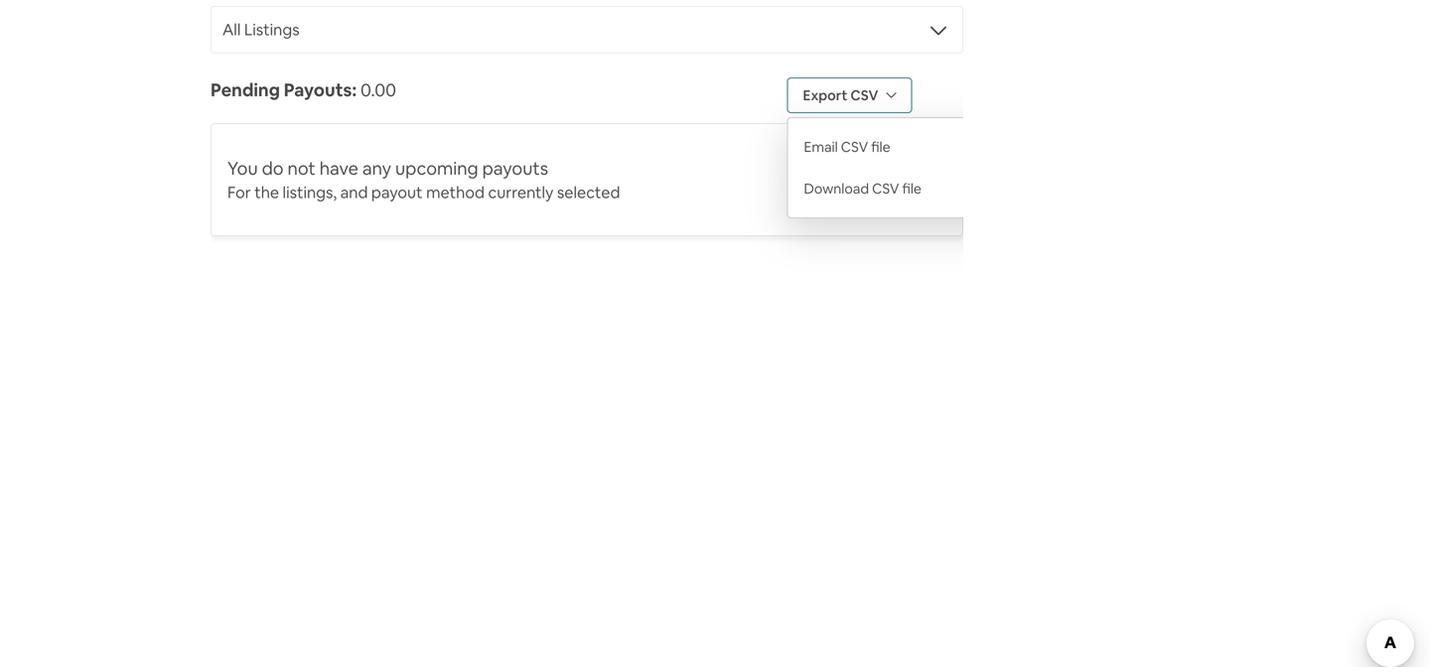 Task type: describe. For each thing, give the bounding box(es) containing it.
listings,
[[283, 182, 337, 203]]

payouts
[[482, 157, 548, 180]]

file for download csv file
[[903, 180, 922, 198]]

pending
[[211, 79, 280, 102]]

upcoming
[[395, 157, 479, 180]]

and
[[340, 182, 368, 203]]

not
[[288, 157, 316, 180]]

payouts
[[284, 79, 352, 102]]

download csv file button
[[788, 168, 1025, 210]]

the
[[255, 182, 279, 203]]

csv for export
[[851, 86, 879, 104]]

any
[[363, 157, 392, 180]]

you
[[228, 157, 258, 180]]

csv for download
[[872, 180, 900, 198]]

have
[[320, 157, 359, 180]]

export csv
[[803, 86, 879, 104]]

0.00
[[361, 79, 396, 102]]

you do not have any upcoming payouts for the listings, and payout method currently selected
[[228, 157, 620, 203]]

do
[[262, 157, 284, 180]]

:
[[352, 79, 357, 102]]

selected
[[557, 182, 620, 203]]



Task type: locate. For each thing, give the bounding box(es) containing it.
file inside button
[[903, 180, 922, 198]]

export csv button
[[787, 78, 912, 113]]

file for email csv file
[[872, 138, 891, 156]]

method
[[426, 182, 485, 203]]

csv inside dropdown button
[[851, 86, 879, 104]]

pending payouts : 0.00
[[211, 79, 396, 102]]

download csv file
[[804, 180, 922, 198]]

email
[[804, 138, 838, 156]]

csv right 'email'
[[841, 138, 868, 156]]

email csv file
[[804, 138, 891, 156]]

file inside button
[[872, 138, 891, 156]]

0 horizontal spatial file
[[872, 138, 891, 156]]

1 horizontal spatial file
[[903, 180, 922, 198]]

2 vertical spatial csv
[[872, 180, 900, 198]]

csv inside button
[[872, 180, 900, 198]]

export
[[803, 86, 848, 104]]

1 vertical spatial file
[[903, 180, 922, 198]]

csv down email csv file button
[[872, 180, 900, 198]]

csv inside button
[[841, 138, 868, 156]]

0 vertical spatial csv
[[851, 86, 879, 104]]

payout
[[371, 182, 423, 203]]

download
[[804, 180, 869, 198]]

file
[[872, 138, 891, 156], [903, 180, 922, 198]]

file up download csv file
[[872, 138, 891, 156]]

csv
[[851, 86, 879, 104], [841, 138, 868, 156], [872, 180, 900, 198]]

csv right export
[[851, 86, 879, 104]]

1 vertical spatial csv
[[841, 138, 868, 156]]

file down email csv file button
[[903, 180, 922, 198]]

0 vertical spatial file
[[872, 138, 891, 156]]

csv for email
[[841, 138, 868, 156]]

email csv file button
[[788, 126, 1025, 168]]

currently
[[488, 182, 554, 203]]

for
[[228, 182, 251, 203]]



Task type: vqa. For each thing, say whether or not it's contained in the screenshot.
bottom friendly
no



